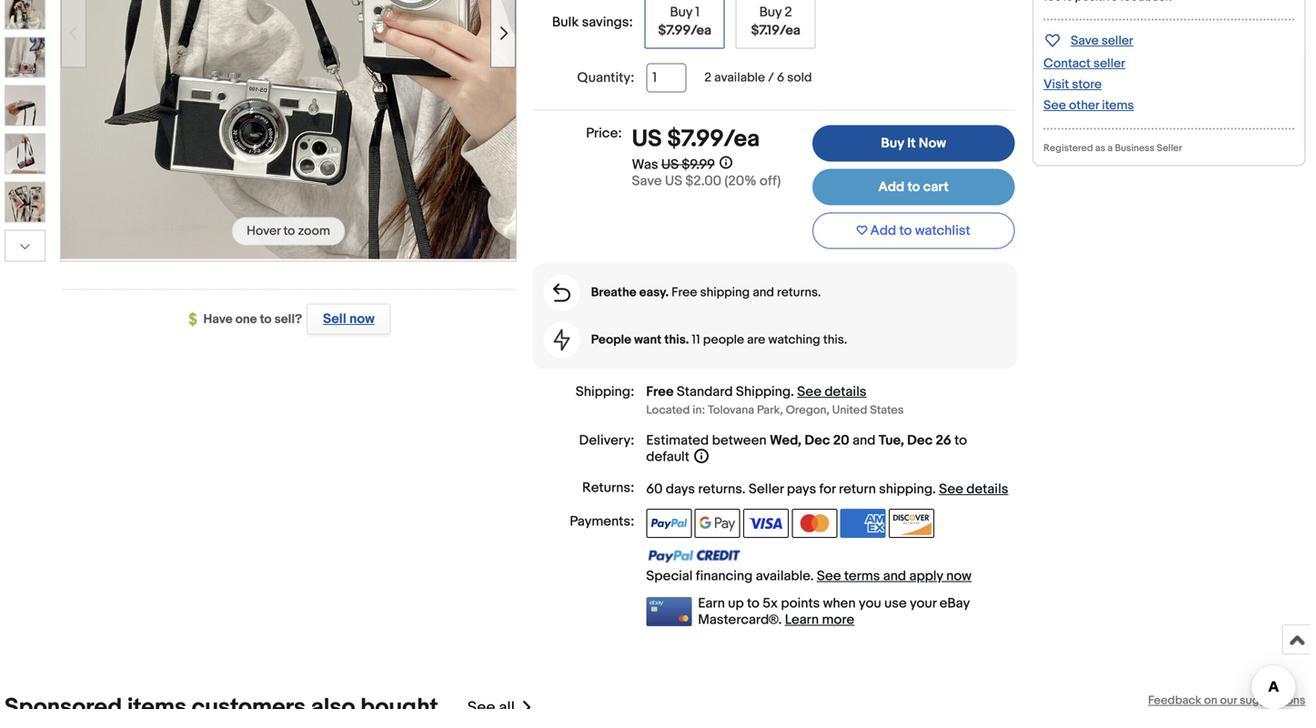 Task type: vqa. For each thing, say whether or not it's contained in the screenshot.
Dec
yes



Task type: describe. For each thing, give the bounding box(es) containing it.
for iphone 15 14 plus 13 12 11 pro max x xr 7 8 plus 3d retro camera phone case - picture 1 of 16 image
[[61, 0, 516, 259]]

standard
[[677, 384, 733, 400]]

paypal image
[[647, 509, 692, 538]]

it
[[908, 135, 916, 152]]

people
[[591, 332, 632, 348]]

sell now link
[[302, 304, 391, 335]]

tue,
[[879, 432, 905, 449]]

26
[[936, 432, 952, 449]]

$9.99
[[682, 156, 715, 173]]

discover image
[[889, 509, 935, 538]]

contact
[[1044, 56, 1091, 71]]

1
[[696, 4, 700, 20]]

in:
[[693, 403, 706, 417]]

with details__icon image for people
[[554, 329, 570, 351]]

2 this. from the left
[[824, 332, 848, 348]]

default
[[647, 449, 690, 465]]

dollar sign image
[[189, 312, 203, 327]]

apply
[[910, 568, 944, 584]]

visit
[[1044, 77, 1070, 92]]

watchlist
[[916, 223, 971, 239]]

pays
[[787, 481, 817, 498]]

people
[[703, 332, 745, 348]]

to right one
[[260, 312, 272, 327]]

between
[[712, 432, 767, 449]]

estimated
[[647, 432, 709, 449]]

see terms and apply now link
[[817, 568, 972, 584]]

add for add to watchlist
[[871, 223, 897, 239]]

0 horizontal spatial and
[[753, 285, 775, 300]]

use
[[885, 595, 907, 612]]

registered as a business seller
[[1044, 142, 1183, 154]]

days
[[666, 481, 696, 498]]

special
[[647, 568, 693, 584]]

add to watchlist button
[[813, 213, 1015, 249]]

as
[[1096, 142, 1106, 154]]

see up when
[[817, 568, 842, 584]]

payments:
[[570, 513, 635, 530]]

suggestions
[[1240, 694, 1306, 708]]

0 horizontal spatial see details link
[[798, 384, 867, 400]]

on
[[1205, 694, 1218, 708]]

up
[[728, 595, 744, 612]]

watching
[[769, 332, 821, 348]]

buy it now
[[882, 135, 947, 152]]

available
[[715, 70, 766, 86]]

see inside the contact seller visit store see other items
[[1044, 98, 1067, 113]]

american express image
[[841, 509, 886, 538]]

business
[[1116, 142, 1155, 154]]

free inside free standard shipping . see details located in: tolovana park, oregon, united states
[[647, 384, 674, 400]]

for
[[820, 481, 836, 498]]

cart
[[924, 179, 949, 195]]

items
[[1103, 98, 1135, 113]]

more
[[822, 612, 855, 628]]

paypal credit image
[[647, 549, 741, 563]]

breathe
[[591, 285, 637, 300]]

picture 4 of 16 image
[[5, 0, 45, 29]]

wed,
[[770, 432, 802, 449]]

20
[[834, 432, 850, 449]]

sell
[[323, 311, 347, 327]]

save seller
[[1071, 33, 1134, 49]]

learn more link
[[785, 612, 855, 628]]

us for was
[[662, 156, 679, 173]]

feedback on our suggestions
[[1149, 694, 1306, 708]]

terms
[[845, 568, 881, 584]]

to inside button
[[900, 223, 913, 239]]

a
[[1108, 142, 1113, 154]]

picture 7 of 16 image
[[5, 134, 45, 173]]

price:
[[586, 125, 622, 142]]

1 this. from the left
[[665, 332, 689, 348]]

sold
[[788, 70, 812, 86]]

us for save
[[665, 173, 683, 189]]

other
[[1070, 98, 1100, 113]]

1 vertical spatial details
[[967, 481, 1009, 498]]

to inside estimated between wed, dec 20 and tue, dec 26 to default
[[955, 432, 968, 449]]

off)
[[760, 173, 781, 189]]

quantity:
[[578, 70, 635, 86]]

ebay mastercard image
[[647, 597, 692, 626]]

0 vertical spatial $7.99/ea
[[658, 22, 712, 39]]

bulk
[[552, 14, 579, 30]]

see inside free standard shipping . see details located in: tolovana park, oregon, united states
[[798, 384, 822, 400]]

returns:
[[583, 480, 635, 496]]

now inside us $7.99/ea 'main content'
[[947, 568, 972, 584]]

2 available / 6 sold
[[705, 70, 812, 86]]

1 dec from the left
[[805, 432, 831, 449]]

one
[[236, 312, 257, 327]]

and for see
[[884, 568, 907, 584]]

points
[[781, 595, 820, 612]]

when
[[824, 595, 856, 612]]

$7.19/ea
[[751, 22, 801, 39]]

(20%
[[725, 173, 757, 189]]

sell now
[[323, 311, 375, 327]]

with details__icon image for breathe
[[554, 284, 571, 302]]

visa image
[[744, 509, 789, 538]]

0 vertical spatial now
[[350, 311, 375, 327]]

$2.00
[[686, 173, 722, 189]]

registered
[[1044, 142, 1094, 154]]

11
[[692, 332, 701, 348]]

2 horizontal spatial .
[[933, 481, 937, 498]]

oregon,
[[786, 403, 830, 417]]

feedback
[[1149, 694, 1202, 708]]

estimated between wed, dec 20 and tue, dec 26 to default
[[647, 432, 968, 465]]

your
[[910, 595, 937, 612]]

mastercard®.
[[698, 612, 782, 628]]

contact seller link
[[1044, 56, 1126, 71]]

earn up to 5x points when you use your ebay mastercard®.
[[698, 595, 970, 628]]

breathe easy. free shipping and returns.
[[591, 285, 822, 300]]

located
[[647, 403, 690, 417]]



Task type: locate. For each thing, give the bounding box(es) containing it.
0 horizontal spatial buy
[[670, 4, 693, 20]]

1 vertical spatial free
[[647, 384, 674, 400]]

to left 5x
[[747, 595, 760, 612]]

1 horizontal spatial dec
[[908, 432, 933, 449]]

0 vertical spatial and
[[753, 285, 775, 300]]

contact seller visit store see other items
[[1044, 56, 1135, 113]]

5x
[[763, 595, 778, 612]]

seller inside the contact seller visit store see other items
[[1094, 56, 1126, 71]]

this. right watching
[[824, 332, 848, 348]]

save inside us $7.99/ea 'main content'
[[632, 173, 662, 189]]

have
[[203, 312, 233, 327]]

special financing available. see terms and apply now
[[647, 568, 972, 584]]

easy.
[[640, 285, 669, 300]]

save inside button
[[1071, 33, 1099, 49]]

1 vertical spatial with details__icon image
[[554, 329, 570, 351]]

see details link down '26'
[[940, 481, 1009, 498]]

seller up contact seller link
[[1102, 33, 1134, 49]]

2 horizontal spatial and
[[884, 568, 907, 584]]

1 horizontal spatial details
[[967, 481, 1009, 498]]

. up discover image
[[933, 481, 937, 498]]

to left 'cart'
[[908, 179, 921, 195]]

was
[[632, 156, 659, 173]]

now
[[350, 311, 375, 327], [947, 568, 972, 584]]

0 vertical spatial save
[[1071, 33, 1099, 49]]

seller down save seller
[[1094, 56, 1126, 71]]

dec left '26'
[[908, 432, 933, 449]]

seller for .
[[749, 481, 784, 498]]

learn more
[[785, 612, 855, 628]]

0 horizontal spatial details
[[825, 384, 867, 400]]

now right sell
[[350, 311, 375, 327]]

0 horizontal spatial now
[[350, 311, 375, 327]]

seller inside the save seller button
[[1102, 33, 1134, 49]]

add
[[879, 179, 905, 195], [871, 223, 897, 239]]

buy for buy 2
[[760, 4, 782, 20]]

1 horizontal spatial now
[[947, 568, 972, 584]]

picture 6 of 16 image
[[5, 86, 45, 125]]

add inside button
[[871, 223, 897, 239]]

2 inside buy 2 $7.19/ea
[[785, 4, 793, 20]]

feedback on our suggestions link
[[1149, 694, 1306, 708]]

1 vertical spatial seller
[[1094, 56, 1126, 71]]

see down '26'
[[940, 481, 964, 498]]

add to cart
[[879, 179, 949, 195]]

0 vertical spatial see details link
[[798, 384, 867, 400]]

now up ebay
[[947, 568, 972, 584]]

0 horizontal spatial .
[[743, 481, 746, 498]]

free up located
[[647, 384, 674, 400]]

6
[[777, 70, 785, 86]]

.
[[791, 384, 795, 400], [743, 481, 746, 498], [933, 481, 937, 498]]

0 horizontal spatial dec
[[805, 432, 831, 449]]

0 vertical spatial 2
[[785, 4, 793, 20]]

seller up visa image
[[749, 481, 784, 498]]

0 vertical spatial seller
[[1157, 142, 1183, 154]]

want
[[635, 332, 662, 348]]

us
[[632, 125, 662, 153], [662, 156, 679, 173], [665, 173, 683, 189]]

free right easy.
[[672, 285, 698, 300]]

1 vertical spatial save
[[632, 173, 662, 189]]

$7.99/ea up the $9.99 in the top of the page
[[668, 125, 760, 153]]

buy up $7.19/ea
[[760, 4, 782, 20]]

buy it now link
[[813, 125, 1015, 162]]

shipping up people
[[701, 285, 750, 300]]

you
[[859, 595, 882, 612]]

with details__icon image
[[554, 284, 571, 302], [554, 329, 570, 351]]

2 left the available
[[705, 70, 712, 86]]

Quantity: text field
[[647, 63, 687, 92]]

1 vertical spatial add
[[871, 223, 897, 239]]

. for returns
[[743, 481, 746, 498]]

now
[[919, 135, 947, 152]]

seller
[[1157, 142, 1183, 154], [749, 481, 784, 498]]

tolovana
[[708, 403, 755, 417]]

dec
[[805, 432, 831, 449], [908, 432, 933, 449]]

0 horizontal spatial this.
[[665, 332, 689, 348]]

us right was at the top
[[662, 156, 679, 173]]

seller for contact
[[1094, 56, 1126, 71]]

us $7.99/ea main content
[[533, 0, 1017, 628]]

buy 2 $7.19/ea
[[751, 4, 801, 39]]

with details__icon image left people
[[554, 329, 570, 351]]

see up oregon,
[[798, 384, 822, 400]]

master card image
[[792, 509, 838, 538]]

visit store link
[[1044, 77, 1102, 92]]

$7.99/ea
[[658, 22, 712, 39], [668, 125, 760, 153]]

google pay image
[[695, 509, 741, 538]]

1 horizontal spatial shipping
[[880, 481, 933, 498]]

returns
[[699, 481, 743, 498]]

1 horizontal spatial this.
[[824, 332, 848, 348]]

1 horizontal spatial seller
[[1157, 142, 1183, 154]]

see other items link
[[1044, 98, 1135, 113]]

1 vertical spatial now
[[947, 568, 972, 584]]

seller for save
[[1102, 33, 1134, 49]]

1 horizontal spatial buy
[[760, 4, 782, 20]]

add for add to cart
[[879, 179, 905, 195]]

0 vertical spatial shipping
[[701, 285, 750, 300]]

1 vertical spatial $7.99/ea
[[668, 125, 760, 153]]

us left $2.00
[[665, 173, 683, 189]]

0 vertical spatial seller
[[1102, 33, 1134, 49]]

. up oregon,
[[791, 384, 795, 400]]

return
[[839, 481, 876, 498]]

delivery:
[[579, 432, 635, 449]]

financing
[[696, 568, 753, 584]]

with details__icon image left breathe on the top of page
[[554, 284, 571, 302]]

2 vertical spatial and
[[884, 568, 907, 584]]

1 horizontal spatial see details link
[[940, 481, 1009, 498]]

ebay
[[940, 595, 970, 612]]

1 horizontal spatial 2
[[785, 4, 793, 20]]

2 with details__icon image from the top
[[554, 329, 570, 351]]

us up was at the top
[[632, 125, 662, 153]]

save us $2.00 (20% off)
[[632, 173, 781, 189]]

have one to sell?
[[203, 312, 302, 327]]

0 vertical spatial add
[[879, 179, 905, 195]]

seller inside us $7.99/ea 'main content'
[[749, 481, 784, 498]]

1 horizontal spatial and
[[853, 432, 876, 449]]

0 vertical spatial details
[[825, 384, 867, 400]]

2
[[785, 4, 793, 20], [705, 70, 712, 86]]

. up visa image
[[743, 481, 746, 498]]

buy left "1"
[[670, 4, 693, 20]]

and
[[753, 285, 775, 300], [853, 432, 876, 449], [884, 568, 907, 584]]

save seller button
[[1044, 30, 1134, 50]]

see details link up 'united'
[[798, 384, 867, 400]]

to inside earn up to 5x points when you use your ebay mastercard®.
[[747, 595, 760, 612]]

dec left 20
[[805, 432, 831, 449]]

buy inside 'buy 1 $7.99/ea'
[[670, 4, 693, 20]]

to right '26'
[[955, 432, 968, 449]]

united
[[833, 403, 868, 417]]

. for shipping
[[791, 384, 795, 400]]

buy 1 $7.99/ea
[[658, 4, 712, 39]]

None text field
[[468, 698, 515, 709]]

0 horizontal spatial seller
[[749, 481, 784, 498]]

buy for buy 1
[[670, 4, 693, 20]]

0 horizontal spatial save
[[632, 173, 662, 189]]

0 horizontal spatial shipping
[[701, 285, 750, 300]]

add down add to cart link
[[871, 223, 897, 239]]

60 days returns . seller pays for return shipping . see details
[[647, 481, 1009, 498]]

are
[[747, 332, 766, 348]]

picture 8 of 16 image
[[5, 183, 45, 222]]

add to cart link
[[813, 169, 1015, 205]]

our
[[1221, 694, 1238, 708]]

shipping
[[701, 285, 750, 300], [880, 481, 933, 498]]

see details link
[[798, 384, 867, 400], [940, 481, 1009, 498]]

this. left 11 at the top
[[665, 332, 689, 348]]

details inside free standard shipping . see details located in: tolovana park, oregon, united states
[[825, 384, 867, 400]]

1 with details__icon image from the top
[[554, 284, 571, 302]]

and inside estimated between wed, dec 20 and tue, dec 26 to default
[[853, 432, 876, 449]]

people want this. 11 people are watching this.
[[591, 332, 848, 348]]

60
[[647, 481, 663, 498]]

/
[[768, 70, 775, 86]]

buy inside buy 2 $7.19/ea
[[760, 4, 782, 20]]

seller right the business
[[1157, 142, 1183, 154]]

2 horizontal spatial buy
[[882, 135, 905, 152]]

1 vertical spatial seller
[[749, 481, 784, 498]]

details
[[825, 384, 867, 400], [967, 481, 1009, 498]]

and right 20
[[853, 432, 876, 449]]

available.
[[756, 568, 814, 584]]

save left the $9.99 in the top of the page
[[632, 173, 662, 189]]

shipping up discover image
[[880, 481, 933, 498]]

$7.99/ea down "1"
[[658, 22, 712, 39]]

picture 5 of 16 image
[[5, 38, 45, 77]]

1 vertical spatial 2
[[705, 70, 712, 86]]

and up use
[[884, 568, 907, 584]]

savings:
[[582, 14, 633, 30]]

1 vertical spatial shipping
[[880, 481, 933, 498]]

earn
[[698, 595, 725, 612]]

save for save us $2.00 (20% off)
[[632, 173, 662, 189]]

add left 'cart'
[[879, 179, 905, 195]]

2 up $7.19/ea
[[785, 4, 793, 20]]

buy left "it"
[[882, 135, 905, 152]]

0 vertical spatial free
[[672, 285, 698, 300]]

0 horizontal spatial 2
[[705, 70, 712, 86]]

see
[[1044, 98, 1067, 113], [798, 384, 822, 400], [940, 481, 964, 498], [817, 568, 842, 584]]

2 dec from the left
[[908, 432, 933, 449]]

and left returns.
[[753, 285, 775, 300]]

1 vertical spatial see details link
[[940, 481, 1009, 498]]

0 vertical spatial with details__icon image
[[554, 284, 571, 302]]

1 horizontal spatial .
[[791, 384, 795, 400]]

shipping:
[[576, 384, 635, 400]]

1 vertical spatial and
[[853, 432, 876, 449]]

learn
[[785, 612, 819, 628]]

free standard shipping . see details located in: tolovana park, oregon, united states
[[647, 384, 904, 417]]

add to watchlist
[[871, 223, 971, 239]]

1 horizontal spatial save
[[1071, 33, 1099, 49]]

save up contact seller link
[[1071, 33, 1099, 49]]

and for dec
[[853, 432, 876, 449]]

states
[[870, 403, 904, 417]]

seller for business
[[1157, 142, 1183, 154]]

to left watchlist
[[900, 223, 913, 239]]

see down visit
[[1044, 98, 1067, 113]]

to
[[908, 179, 921, 195], [900, 223, 913, 239], [260, 312, 272, 327], [955, 432, 968, 449], [747, 595, 760, 612]]

save for save seller
[[1071, 33, 1099, 49]]

park,
[[757, 403, 784, 417]]

. inside free standard shipping . see details located in: tolovana park, oregon, united states
[[791, 384, 795, 400]]



